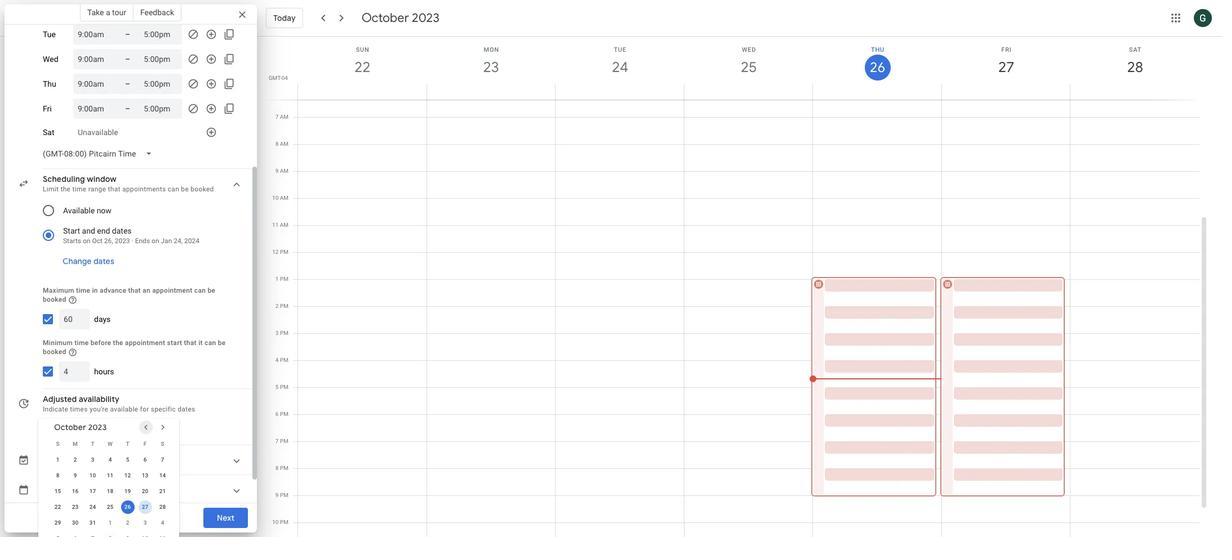 Task type: locate. For each thing, give the bounding box(es) containing it.
1 cell from the left
[[49, 531, 66, 538]]

booked for time
[[43, 348, 66, 356]]

0 vertical spatial 10
[[272, 195, 279, 201]]

0 vertical spatial dates
[[112, 227, 132, 236]]

0 vertical spatial 9
[[275, 168, 279, 174]]

6 up 7 pm
[[275, 411, 279, 418]]

the inside minimum time before the appointment start that it can be booked
[[113, 339, 123, 347]]

1 vertical spatial tue
[[614, 46, 627, 54]]

10 down 9 pm
[[272, 520, 279, 526]]

End time on Tuesdays text field
[[144, 28, 178, 41]]

date's
[[80, 424, 103, 434]]

2 vertical spatial 1
[[109, 520, 112, 526]]

0 vertical spatial fri
[[1002, 46, 1012, 54]]

t
[[91, 441, 94, 447], [126, 441, 129, 447]]

2 for 2 pm
[[275, 303, 279, 309]]

cell down "31" element
[[84, 531, 101, 538]]

fri for fri 27
[[1002, 46, 1012, 54]]

1 horizontal spatial 28
[[1126, 58, 1143, 77]]

booked down minimum
[[43, 348, 66, 356]]

31 element
[[86, 517, 99, 530]]

dates right specific
[[178, 406, 195, 413]]

can right appointments
[[168, 185, 179, 193]]

october up m
[[54, 422, 86, 433]]

1 vertical spatial 11
[[107, 473, 113, 479]]

dates inside start and end dates starts on oct 26, 2023 · ends on jan 24, 2024
[[112, 227, 132, 236]]

None field
[[38, 144, 161, 164]]

monday, october 23 element
[[478, 55, 504, 81]]

cell down 30 "element"
[[66, 531, 84, 538]]

wed 25
[[740, 46, 756, 77]]

2 t from the left
[[126, 441, 129, 447]]

booked inside minimum time before the appointment start that it can be booked
[[43, 348, 66, 356]]

2 horizontal spatial be
[[218, 339, 226, 347]]

12 element
[[121, 469, 134, 483]]

that inside minimum time before the appointment start that it can be booked
[[184, 339, 197, 347]]

wednesday, october 25 element
[[736, 55, 762, 81]]

available now
[[63, 206, 111, 215]]

0 vertical spatial 24
[[611, 58, 627, 77]]

pm down 4 pm
[[280, 384, 289, 390]]

8 am
[[275, 141, 289, 147]]

time inside the maximum time in advance that an appointment can be booked
[[76, 287, 90, 295]]

pm down 8 pm at bottom
[[280, 492, 289, 499]]

24,
[[174, 237, 183, 245]]

booked inside scheduling window limit the time range that appointments can be booked
[[191, 185, 214, 193]]

cell down 29 element
[[49, 531, 66, 538]]

0 vertical spatial the
[[61, 185, 71, 193]]

1 on from the left
[[83, 237, 90, 245]]

12 for 12
[[124, 473, 131, 479]]

3 inside 'element'
[[143, 520, 147, 526]]

5 inside row
[[126, 457, 129, 463]]

0 vertical spatial 2023
[[412, 10, 439, 26]]

be inside scheduling window limit the time range that appointments can be booked
[[181, 185, 189, 193]]

1 am from the top
[[280, 114, 289, 120]]

sat for sat
[[43, 128, 54, 137]]

0 vertical spatial wed
[[742, 46, 756, 54]]

start
[[63, 227, 80, 236]]

thu for thu
[[43, 79, 56, 88]]

for left specific
[[140, 406, 149, 413]]

pm for 8 pm
[[280, 465, 289, 472]]

feedback button
[[133, 3, 182, 21]]

24 inside column header
[[611, 58, 627, 77]]

calendars
[[43, 480, 81, 491]]

thu up thursday, october 26, today element
[[871, 46, 885, 54]]

3 am from the top
[[280, 168, 289, 174]]

6 row from the top
[[49, 515, 171, 531]]

22
[[354, 58, 370, 77], [55, 504, 61, 510]]

7 pm from the top
[[280, 411, 289, 418]]

0 vertical spatial availability
[[79, 394, 119, 404]]

1 row from the top
[[49, 437, 171, 452]]

4 row from the top
[[49, 484, 171, 500]]

– for fri
[[125, 104, 130, 113]]

11 up calendars checked for availability at the bottom left
[[107, 473, 113, 479]]

cell down november 4 element
[[154, 531, 171, 538]]

2 pm from the top
[[280, 276, 289, 282]]

appointment inside the maximum time in advance that an appointment can be booked
[[152, 287, 192, 295]]

5 down 4 pm
[[275, 384, 279, 390]]

am up 9 am
[[280, 141, 289, 147]]

0 horizontal spatial 25
[[107, 504, 113, 510]]

3 row from the top
[[49, 468, 171, 484]]

7 cell from the left
[[154, 531, 171, 538]]

3 – from the top
[[125, 79, 130, 88]]

thu for thu 26
[[871, 46, 885, 54]]

start
[[167, 339, 182, 347]]

0 horizontal spatial the
[[61, 185, 71, 193]]

am
[[280, 114, 289, 120], [280, 141, 289, 147], [280, 168, 289, 174], [280, 195, 289, 201], [280, 222, 289, 228]]

1 down 12 pm
[[275, 276, 279, 282]]

1 vertical spatial 6
[[143, 457, 147, 463]]

13 element
[[138, 469, 152, 483]]

can inside the maximum time in advance that an appointment can be booked
[[194, 287, 206, 295]]

11 for 11
[[107, 473, 113, 479]]

appointments
[[122, 185, 166, 193]]

26,
[[104, 237, 113, 245]]

6 pm
[[275, 411, 289, 418]]

7 pm
[[275, 438, 289, 445]]

bookings
[[113, 462, 142, 470]]

grid containing 22
[[261, 37, 1209, 538]]

be inside minimum time before the appointment start that it can be booked
[[218, 339, 226, 347]]

w
[[108, 441, 113, 447]]

4 pm
[[275, 357, 289, 363]]

1 horizontal spatial fri
[[1002, 46, 1012, 54]]

sat for sat 28
[[1129, 46, 1142, 54]]

1 vertical spatial appointment
[[125, 339, 165, 347]]

row containing 29
[[49, 515, 171, 531]]

12
[[272, 249, 279, 255], [124, 473, 131, 479]]

0 vertical spatial october
[[362, 10, 409, 26]]

october 2023 up m
[[54, 422, 107, 433]]

pm for 1 pm
[[280, 276, 289, 282]]

today button
[[266, 5, 303, 32]]

row containing 15
[[49, 484, 171, 500]]

2024
[[184, 237, 199, 245]]

22 down 15 element
[[55, 504, 61, 510]]

that
[[108, 185, 120, 193], [128, 287, 141, 295], [184, 339, 197, 347]]

7 up 8 pm at bottom
[[275, 438, 279, 445]]

5
[[275, 384, 279, 390], [126, 457, 129, 463]]

time left range
[[72, 185, 86, 193]]

can right it
[[205, 339, 216, 347]]

that inside scheduling window limit the time range that appointments can be booked
[[108, 185, 120, 193]]

that for time
[[184, 339, 197, 347]]

0 vertical spatial appointment
[[152, 287, 192, 295]]

am up 8 am
[[280, 114, 289, 120]]

change down starts
[[63, 256, 92, 267]]

pm up 2 pm
[[280, 276, 289, 282]]

and
[[82, 227, 95, 236]]

Start time on Fridays text field
[[78, 102, 112, 116]]

pm for 3 pm
[[280, 330, 289, 336]]

0 horizontal spatial 24
[[89, 504, 96, 510]]

1 vertical spatial a
[[74, 424, 78, 434]]

change down 'indicate'
[[43, 424, 72, 434]]

1 vertical spatial ·
[[103, 462, 105, 470]]

9 for 9 pm
[[275, 492, 279, 499]]

2 cell from the left
[[66, 531, 84, 538]]

option group
[[38, 198, 232, 248]]

november 2 element
[[121, 517, 134, 530]]

availability inside dropdown button
[[130, 480, 171, 491]]

26
[[869, 59, 885, 77], [124, 504, 131, 510]]

27
[[998, 58, 1014, 77], [142, 504, 148, 510]]

0 horizontal spatial 6
[[143, 457, 147, 463]]

1 horizontal spatial 26
[[869, 59, 885, 77]]

End time on Thursdays text field
[[144, 77, 178, 91]]

23 down mon
[[482, 58, 499, 77]]

10 am
[[272, 195, 289, 201]]

4 pm from the top
[[280, 330, 289, 336]]

grid
[[261, 37, 1209, 538]]

1 vertical spatial 8
[[275, 465, 279, 472]]

can inside scheduling window limit the time range that appointments can be booked
[[168, 185, 179, 193]]

2 vertical spatial 2
[[126, 520, 129, 526]]

the inside scheduling window limit the time range that appointments can be booked
[[61, 185, 71, 193]]

1 vertical spatial change
[[43, 424, 72, 434]]

4 up 5 pm
[[275, 357, 279, 363]]

0 horizontal spatial 27
[[142, 504, 148, 510]]

8 up 9 am
[[275, 141, 279, 147]]

6 pm from the top
[[280, 384, 289, 390]]

appointment right an
[[152, 287, 192, 295]]

– down tour
[[125, 30, 130, 39]]

2 vertical spatial availability
[[130, 480, 171, 491]]

27 column header
[[942, 37, 1071, 100]]

2 vertical spatial that
[[184, 339, 197, 347]]

2 vertical spatial be
[[218, 339, 226, 347]]

0 horizontal spatial 30
[[43, 462, 51, 470]]

pm for 2 pm
[[280, 303, 289, 309]]

pm for 7 pm
[[280, 438, 289, 445]]

1 vertical spatial fri
[[43, 104, 52, 113]]

0 vertical spatial october 2023
[[362, 10, 439, 26]]

booked up 2024
[[191, 185, 214, 193]]

the right before
[[113, 339, 123, 347]]

sat up scheduling
[[43, 128, 54, 137]]

8 pm from the top
[[280, 438, 289, 445]]

2 vertical spatial 9
[[275, 492, 279, 499]]

t down change a date's availability
[[91, 441, 94, 447]]

0 vertical spatial 23
[[482, 58, 499, 77]]

appointment
[[152, 287, 192, 295], [125, 339, 165, 347], [74, 451, 122, 461]]

fri up friday, october 27 element at the top right of the page
[[1002, 46, 1012, 54]]

1 vertical spatial 2023
[[115, 237, 130, 245]]

27 inside column header
[[998, 58, 1014, 77]]

row
[[49, 437, 171, 452], [49, 452, 171, 468], [49, 468, 171, 484], [49, 484, 171, 500], [49, 500, 171, 515], [49, 515, 171, 531], [49, 531, 171, 538]]

change
[[63, 256, 92, 267], [43, 424, 72, 434]]

0 vertical spatial thu
[[871, 46, 885, 54]]

· inside "booked appointment settings 30 min buffer time · 4 bookings per day"
[[103, 462, 105, 470]]

2 am from the top
[[280, 141, 289, 147]]

7 right per
[[161, 457, 164, 463]]

2 vertical spatial 8
[[56, 473, 59, 479]]

0 horizontal spatial fri
[[43, 104, 52, 113]]

30 down 23 element
[[72, 520, 78, 526]]

change inside change dates button
[[63, 256, 92, 267]]

s right f
[[161, 441, 164, 447]]

0 horizontal spatial 12
[[124, 473, 131, 479]]

25
[[740, 58, 756, 77], [107, 504, 113, 510]]

12 pm
[[272, 249, 289, 255]]

pm up 7 pm
[[280, 411, 289, 418]]

october up sun
[[362, 10, 409, 26]]

fri
[[1002, 46, 1012, 54], [43, 104, 52, 113]]

· left the ends
[[132, 237, 133, 245]]

20 element
[[138, 485, 152, 498]]

1 horizontal spatial 25
[[740, 58, 756, 77]]

19
[[124, 488, 131, 495]]

10 inside row
[[89, 473, 96, 479]]

26 column header
[[813, 37, 942, 100]]

3 cell from the left
[[84, 531, 101, 538]]

16 element
[[68, 485, 82, 498]]

s up booked
[[56, 441, 59, 447]]

2 row from the top
[[49, 452, 171, 468]]

can inside minimum time before the appointment start that it can be booked
[[205, 339, 216, 347]]

thu left start time on thursdays text field
[[43, 79, 56, 88]]

12 down 11 am
[[272, 249, 279, 255]]

1 horizontal spatial 24
[[611, 58, 627, 77]]

11 inside row
[[107, 473, 113, 479]]

pm up "1 pm"
[[280, 249, 289, 255]]

0 horizontal spatial be
[[181, 185, 189, 193]]

cell down november 1 element
[[101, 531, 119, 538]]

9 up "10 pm"
[[275, 492, 279, 499]]

12 inside row
[[124, 473, 131, 479]]

october 2023 up sun
[[362, 10, 439, 26]]

1 left buffer
[[56, 457, 59, 463]]

take a tour button
[[80, 3, 133, 21]]

window
[[87, 174, 117, 184]]

change a date's availability button
[[38, 418, 149, 439]]

2 down "1 pm"
[[275, 303, 279, 309]]

time left before
[[75, 339, 89, 347]]

6 inside row
[[143, 457, 147, 463]]

time left in
[[76, 287, 90, 295]]

can down 2024
[[194, 287, 206, 295]]

9
[[275, 168, 279, 174], [74, 473, 77, 479], [275, 492, 279, 499]]

25 column header
[[684, 37, 813, 100]]

am for 11 am
[[280, 222, 289, 228]]

0 horizontal spatial 2
[[74, 457, 77, 463]]

pm down "1 pm"
[[280, 303, 289, 309]]

on
[[83, 237, 90, 245], [152, 237, 159, 245]]

2023
[[412, 10, 439, 26], [115, 237, 130, 245], [88, 422, 107, 433]]

1 horizontal spatial 11
[[272, 222, 279, 228]]

sat inside sat 28
[[1129, 46, 1142, 54]]

0 vertical spatial tue
[[43, 30, 56, 39]]

row containing 8
[[49, 468, 171, 484]]

am down 9 am
[[280, 195, 289, 201]]

4
[[275, 357, 279, 363], [109, 457, 112, 463], [107, 462, 111, 470], [161, 520, 164, 526]]

2 horizontal spatial 1
[[275, 276, 279, 282]]

9 up 10 am
[[275, 168, 279, 174]]

18 element
[[103, 485, 117, 498]]

2 horizontal spatial 2023
[[412, 10, 439, 26]]

0 vertical spatial can
[[168, 185, 179, 193]]

2 vertical spatial 10
[[272, 520, 279, 526]]

29
[[55, 520, 61, 526]]

5 row from the top
[[49, 500, 171, 515]]

time inside minimum time before the appointment start that it can be booked
[[75, 339, 89, 347]]

1 horizontal spatial that
[[128, 287, 141, 295]]

21 element
[[156, 485, 169, 498]]

10 up 11 am
[[272, 195, 279, 201]]

a for change
[[74, 424, 78, 434]]

dates inside button
[[93, 256, 114, 267]]

1 for 1 pm
[[275, 276, 279, 282]]

24 inside row
[[89, 504, 96, 510]]

1 vertical spatial dates
[[93, 256, 114, 267]]

5 pm from the top
[[280, 357, 289, 363]]

that inside the maximum time in advance that an appointment can be booked
[[128, 287, 141, 295]]

22 inside column header
[[354, 58, 370, 77]]

1 vertical spatial 30
[[72, 520, 78, 526]]

4 left bookings
[[107, 462, 111, 470]]

28 column header
[[1070, 37, 1200, 100]]

for right 18 on the bottom
[[117, 480, 128, 491]]

maximum time in advance that an appointment can be booked
[[43, 287, 215, 304]]

2 for the november 2 element
[[126, 520, 129, 526]]

wed
[[742, 46, 756, 54], [43, 55, 58, 64]]

26 inside column header
[[869, 59, 885, 77]]

dates up the 26,
[[112, 227, 132, 236]]

am up 12 pm
[[280, 222, 289, 228]]

Minimum amount of hours before the start of the appointment that it can be booked number field
[[64, 362, 85, 382]]

3 down 2 pm
[[275, 330, 279, 336]]

1 down '25' element
[[109, 520, 112, 526]]

26 inside cell
[[124, 504, 131, 510]]

1 vertical spatial 24
[[89, 504, 96, 510]]

14
[[159, 473, 166, 479]]

8 for 8 am
[[275, 141, 279, 147]]

2 vertical spatial appointment
[[74, 451, 122, 461]]

0 horizontal spatial 5
[[126, 457, 129, 463]]

calendars checked for availability
[[43, 480, 171, 491]]

1 horizontal spatial 12
[[272, 249, 279, 255]]

0 horizontal spatial for
[[117, 480, 128, 491]]

time right buffer
[[87, 462, 101, 470]]

that left it
[[184, 339, 197, 347]]

0 horizontal spatial t
[[91, 441, 94, 447]]

a left date's
[[74, 424, 78, 434]]

can for time
[[205, 339, 216, 347]]

a
[[106, 8, 110, 17], [74, 424, 78, 434]]

24 column header
[[555, 37, 684, 100]]

0 vertical spatial 25
[[740, 58, 756, 77]]

1 for november 1 element
[[109, 520, 112, 526]]

2 vertical spatial can
[[205, 339, 216, 347]]

the down scheduling
[[61, 185, 71, 193]]

29 element
[[51, 517, 65, 530]]

4 – from the top
[[125, 104, 130, 113]]

0 vertical spatial 8
[[275, 141, 279, 147]]

28 element
[[156, 501, 169, 514]]

pm down 9 pm
[[280, 520, 289, 526]]

9 inside row
[[74, 473, 77, 479]]

3 pm from the top
[[280, 303, 289, 309]]

2 – from the top
[[125, 55, 130, 64]]

3 up 10 element
[[91, 457, 94, 463]]

0 horizontal spatial tue
[[43, 30, 56, 39]]

buffer
[[66, 462, 85, 470]]

1 horizontal spatial a
[[106, 8, 110, 17]]

cell down the november 2 element
[[119, 531, 136, 538]]

1 vertical spatial 7
[[275, 438, 279, 445]]

14 element
[[156, 469, 169, 483]]

1 horizontal spatial t
[[126, 441, 129, 447]]

19 element
[[121, 485, 134, 498]]

pm down 2 pm
[[280, 330, 289, 336]]

12 for 12 pm
[[272, 249, 279, 255]]

22 column header
[[298, 37, 427, 100]]

0 vertical spatial that
[[108, 185, 120, 193]]

calendars checked for availability button
[[38, 478, 250, 502]]

30 left min
[[43, 462, 51, 470]]

pm for 12 pm
[[280, 249, 289, 255]]

adjusted
[[43, 394, 77, 404]]

10 for 10 am
[[272, 195, 279, 201]]

0 vertical spatial sat
[[1129, 46, 1142, 54]]

can for window
[[168, 185, 179, 193]]

1 vertical spatial 28
[[159, 504, 166, 510]]

appointment inside minimum time before the appointment start that it can be booked
[[125, 339, 165, 347]]

·
[[132, 237, 133, 245], [103, 462, 105, 470]]

booked appointment settings 30 min buffer time · 4 bookings per day
[[43, 451, 167, 470]]

tue up tuesday, october 24 element
[[614, 46, 627, 54]]

option group containing available now
[[38, 198, 232, 248]]

8
[[275, 141, 279, 147], [275, 465, 279, 472], [56, 473, 59, 479]]

9 pm from the top
[[280, 465, 289, 472]]

time
[[72, 185, 86, 193], [76, 287, 90, 295], [75, 339, 89, 347], [87, 462, 101, 470]]

2 inside the november 2 element
[[126, 520, 129, 526]]

thu inside the thu 26
[[871, 46, 885, 54]]

1 pm from the top
[[280, 249, 289, 255]]

0 vertical spatial 28
[[1126, 58, 1143, 77]]

Start time on Thursdays text field
[[78, 77, 112, 91]]

10 pm from the top
[[280, 492, 289, 499]]

2
[[275, 303, 279, 309], [74, 457, 77, 463], [126, 520, 129, 526]]

fri inside fri 27
[[1002, 46, 1012, 54]]

on left jan
[[152, 237, 159, 245]]

– right start time on thursdays text field
[[125, 79, 130, 88]]

booked down maximum
[[43, 296, 66, 304]]

pm up 5 pm
[[280, 357, 289, 363]]

0 vertical spatial booked
[[191, 185, 214, 193]]

row group
[[49, 452, 171, 538]]

0 horizontal spatial 11
[[107, 473, 113, 479]]

for inside dropdown button
[[117, 480, 128, 491]]

11 element
[[103, 469, 117, 483]]

2 down m
[[74, 457, 77, 463]]

a left tour
[[106, 8, 110, 17]]

that down the window
[[108, 185, 120, 193]]

0 vertical spatial 30
[[43, 462, 51, 470]]

availability inside button
[[104, 424, 144, 434]]

2 down 26, today element
[[126, 520, 129, 526]]

friday, october 27 element
[[994, 55, 1019, 81]]

availability down available
[[104, 424, 144, 434]]

0 horizontal spatial s
[[56, 441, 59, 447]]

dates inside the adjusted availability indicate times you're available for specific dates
[[178, 406, 195, 413]]

1 vertical spatial wed
[[43, 55, 58, 64]]

wed up the wednesday, october 25 "element"
[[742, 46, 756, 54]]

1 horizontal spatial tue
[[614, 46, 627, 54]]

– for wed
[[125, 55, 130, 64]]

1 horizontal spatial 6
[[275, 411, 279, 418]]

7 up 8 am
[[275, 114, 279, 120]]

– for tue
[[125, 30, 130, 39]]

1 – from the top
[[125, 30, 130, 39]]

10 for 10 pm
[[272, 520, 279, 526]]

1 horizontal spatial for
[[140, 406, 149, 413]]

tue left start time on tuesdays text field
[[43, 30, 56, 39]]

wed left 'start time on wednesdays' text box
[[43, 55, 58, 64]]

2 horizontal spatial 3
[[275, 330, 279, 336]]

tour
[[112, 8, 126, 17]]

0 vertical spatial 3
[[275, 330, 279, 336]]

1 horizontal spatial 2023
[[115, 237, 130, 245]]

cell down november 3 'element'
[[136, 531, 154, 538]]

10 for 10
[[89, 473, 96, 479]]

18
[[107, 488, 113, 495]]

change inside change a date's availability button
[[43, 424, 72, 434]]

0 horizontal spatial 26
[[124, 504, 131, 510]]

9 for 9 am
[[275, 168, 279, 174]]

1 vertical spatial availability
[[104, 424, 144, 434]]

0 horizontal spatial a
[[74, 424, 78, 434]]

tue inside tue 24
[[614, 46, 627, 54]]

availability down 13 in the bottom left of the page
[[130, 480, 171, 491]]

23 down 16 element
[[72, 504, 78, 510]]

sat 28
[[1126, 46, 1143, 77]]

0 horizontal spatial 3
[[91, 457, 94, 463]]

6 for 6 pm
[[275, 411, 279, 418]]

cell
[[49, 531, 66, 538], [66, 531, 84, 538], [84, 531, 101, 538], [101, 531, 119, 538], [119, 531, 136, 538], [136, 531, 154, 538], [154, 531, 171, 538]]

0 vertical spatial ·
[[132, 237, 133, 245]]

· right 10 element
[[103, 462, 105, 470]]

october 2023
[[362, 10, 439, 26], [54, 422, 107, 433]]

24
[[611, 58, 627, 77], [89, 504, 96, 510]]

booked
[[191, 185, 214, 193], [43, 296, 66, 304], [43, 348, 66, 356]]

mon
[[484, 46, 499, 54]]

4 am from the top
[[280, 195, 289, 201]]

fri left start time on fridays text box
[[43, 104, 52, 113]]

on down and
[[83, 237, 90, 245]]

5 am from the top
[[280, 222, 289, 228]]

8 pm
[[275, 465, 289, 472]]

appointment left start
[[125, 339, 165, 347]]

1 horizontal spatial wed
[[742, 46, 756, 54]]

wed inside wed 25
[[742, 46, 756, 54]]

23 inside mon 23
[[482, 58, 499, 77]]

next
[[217, 513, 234, 523]]

availability
[[79, 394, 119, 404], [104, 424, 144, 434], [130, 480, 171, 491]]

1 vertical spatial 9
[[74, 473, 77, 479]]

1 vertical spatial that
[[128, 287, 141, 295]]

12 down bookings
[[124, 473, 131, 479]]

days
[[94, 315, 111, 324]]

1 horizontal spatial 27
[[998, 58, 1014, 77]]

1 vertical spatial 2
[[74, 457, 77, 463]]

min
[[53, 462, 64, 470]]

15 element
[[51, 485, 65, 498]]

f
[[144, 441, 147, 447]]

1 horizontal spatial on
[[152, 237, 159, 245]]

dates down the 26,
[[93, 256, 114, 267]]

11 am
[[272, 222, 289, 228]]

11 pm from the top
[[280, 520, 289, 526]]

pm down 7 pm
[[280, 465, 289, 472]]

1 vertical spatial 1
[[56, 457, 59, 463]]

1 vertical spatial booked
[[43, 296, 66, 304]]

5 inside grid
[[275, 384, 279, 390]]

3
[[275, 330, 279, 336], [91, 457, 94, 463], [143, 520, 147, 526]]

the for time
[[113, 339, 123, 347]]

9 for 9
[[74, 473, 77, 479]]

october 2023 grid
[[49, 437, 171, 538]]

the
[[61, 185, 71, 193], [113, 339, 123, 347]]

be
[[181, 185, 189, 193], [208, 287, 215, 295], [218, 339, 226, 347]]

5 up 12 element
[[126, 457, 129, 463]]



Task type: describe. For each thing, give the bounding box(es) containing it.
scheduling window limit the time range that appointments can be booked
[[43, 174, 214, 193]]

0 horizontal spatial 1
[[56, 457, 59, 463]]

fri 27
[[998, 46, 1014, 77]]

change dates
[[63, 256, 114, 267]]

today
[[273, 13, 296, 23]]

26, today element
[[121, 501, 134, 514]]

2 on from the left
[[152, 237, 159, 245]]

that for window
[[108, 185, 120, 193]]

for inside the adjusted availability indicate times you're available for specific dates
[[140, 406, 149, 413]]

am for 8 am
[[280, 141, 289, 147]]

jan
[[161, 237, 172, 245]]

available
[[110, 406, 138, 413]]

2 pm
[[275, 303, 289, 309]]

7 row from the top
[[49, 531, 171, 538]]

before
[[91, 339, 111, 347]]

8 inside row
[[56, 473, 59, 479]]

feedback
[[140, 8, 174, 17]]

scheduling
[[43, 174, 85, 184]]

availability for for
[[130, 480, 171, 491]]

7 for 7 am
[[275, 114, 279, 120]]

25 inside row
[[107, 504, 113, 510]]

hours
[[94, 367, 114, 376]]

start and end dates starts on oct 26, 2023 · ends on jan 24, 2024
[[63, 227, 199, 245]]

13
[[142, 473, 148, 479]]

11 for 11 am
[[272, 222, 279, 228]]

fri for fri
[[43, 104, 52, 113]]

7 am
[[275, 114, 289, 120]]

3 for november 3 'element'
[[143, 520, 147, 526]]

5 for 5
[[126, 457, 129, 463]]

2023 inside start and end dates starts on oct 26, 2023 · ends on jan 24, 2024
[[115, 237, 130, 245]]

8 for 8 pm
[[275, 465, 279, 472]]

tue for tue 24
[[614, 46, 627, 54]]

time inside scheduling window limit the time range that appointments can be booked
[[72, 185, 86, 193]]

4 inside grid
[[275, 357, 279, 363]]

starts
[[63, 237, 81, 245]]

minimum
[[43, 339, 73, 347]]

gmt-04
[[269, 75, 288, 81]]

30 inside "booked appointment settings 30 min buffer time · 4 bookings per day"
[[43, 462, 51, 470]]

pm for 9 pm
[[280, 492, 289, 499]]

now
[[97, 206, 111, 215]]

1 t from the left
[[91, 441, 94, 447]]

pm for 5 pm
[[280, 384, 289, 390]]

availability for date's
[[104, 424, 144, 434]]

appointment inside "booked appointment settings 30 min buffer time · 4 bookings per day"
[[74, 451, 122, 461]]

26 cell
[[119, 500, 136, 515]]

tue 24
[[611, 46, 627, 77]]

wed for wed 25
[[742, 46, 756, 54]]

the for window
[[61, 185, 71, 193]]

0 horizontal spatial 2023
[[88, 422, 107, 433]]

change for change a date's availability
[[43, 424, 72, 434]]

adjusted availability indicate times you're available for specific dates
[[43, 394, 195, 413]]

pm for 4 pm
[[280, 357, 289, 363]]

4 cell from the left
[[101, 531, 119, 538]]

unavailable
[[78, 128, 118, 137]]

availability inside the adjusted availability indicate times you're available for specific dates
[[79, 394, 119, 404]]

m
[[73, 441, 78, 447]]

2 s from the left
[[161, 441, 164, 447]]

1 vertical spatial october 2023
[[54, 422, 107, 433]]

7 inside row
[[161, 457, 164, 463]]

1 horizontal spatial october 2023
[[362, 10, 439, 26]]

25 element
[[103, 501, 117, 514]]

it
[[198, 339, 203, 347]]

20
[[142, 488, 148, 495]]

take a tour
[[87, 8, 126, 17]]

sun
[[356, 46, 369, 54]]

0 horizontal spatial october
[[54, 422, 86, 433]]

a for take
[[106, 8, 110, 17]]

day
[[155, 462, 167, 470]]

indicate
[[43, 406, 68, 413]]

november 4 element
[[156, 517, 169, 530]]

1 horizontal spatial october
[[362, 10, 409, 26]]

row containing s
[[49, 437, 171, 452]]

in
[[92, 287, 98, 295]]

3 pm
[[275, 330, 289, 336]]

21
[[159, 488, 166, 495]]

End time on Fridays text field
[[144, 102, 178, 116]]

thursday, october 26, today element
[[865, 55, 891, 81]]

settings
[[124, 451, 155, 461]]

10 element
[[86, 469, 99, 483]]

6 for 6
[[143, 457, 147, 463]]

3 for 3 pm
[[275, 330, 279, 336]]

27 element
[[138, 501, 152, 514]]

booked for window
[[191, 185, 214, 193]]

04
[[282, 75, 288, 81]]

limit
[[43, 185, 59, 193]]

available
[[63, 206, 95, 215]]

7 for 7 pm
[[275, 438, 279, 445]]

am for 7 am
[[280, 114, 289, 120]]

saturday, october 28 element
[[1122, 55, 1148, 81]]

pm for 10 pm
[[280, 520, 289, 526]]

1 s from the left
[[56, 441, 59, 447]]

change for change dates
[[63, 256, 92, 267]]

17 element
[[86, 485, 99, 498]]

4 inside "booked appointment settings 30 min buffer time · 4 bookings per day"
[[107, 462, 111, 470]]

10 pm
[[272, 520, 289, 526]]

times
[[70, 406, 88, 413]]

25 inside wed 25
[[740, 58, 756, 77]]

advance
[[100, 287, 126, 295]]

per
[[143, 462, 154, 470]]

time inside "booked appointment settings 30 min buffer time · 4 bookings per day"
[[87, 462, 101, 470]]

minimum time before the appointment start that it can be booked
[[43, 339, 226, 356]]

sunday, october 22 element
[[350, 55, 375, 81]]

booked inside the maximum time in advance that an appointment can be booked
[[43, 296, 66, 304]]

november 1 element
[[103, 517, 117, 530]]

gmt-
[[269, 75, 282, 81]]

30 inside "element"
[[72, 520, 78, 526]]

23 element
[[68, 501, 82, 514]]

next button
[[203, 505, 248, 532]]

5 cell from the left
[[119, 531, 136, 538]]

Start time on Wednesdays text field
[[78, 52, 112, 66]]

22 inside row
[[55, 504, 61, 510]]

wed for wed
[[43, 55, 58, 64]]

24 element
[[86, 501, 99, 514]]

ends
[[135, 237, 150, 245]]

booked
[[43, 451, 72, 461]]

tuesday, october 24 element
[[607, 55, 633, 81]]

oct
[[92, 237, 102, 245]]

31 cell
[[84, 515, 101, 531]]

take
[[87, 8, 104, 17]]

pm for 6 pm
[[280, 411, 289, 418]]

row group containing 1
[[49, 452, 171, 538]]

End time on Wednesdays text field
[[144, 52, 178, 66]]

4 down 28 element at left
[[161, 520, 164, 526]]

be for window
[[181, 185, 189, 193]]

28 inside row
[[159, 504, 166, 510]]

17
[[89, 488, 96, 495]]

maximum
[[43, 287, 74, 295]]

checked
[[83, 480, 116, 491]]

9 am
[[275, 168, 289, 174]]

change dates button
[[58, 248, 119, 275]]

27 inside cell
[[142, 504, 148, 510]]

28 inside column header
[[1126, 58, 1143, 77]]

be inside the maximum time in advance that an appointment can be booked
[[208, 287, 215, 295]]

range
[[88, 185, 106, 193]]

Start time on Tuesdays text field
[[78, 28, 112, 41]]

row containing 1
[[49, 452, 171, 468]]

1 vertical spatial 3
[[91, 457, 94, 463]]

30 element
[[68, 517, 82, 530]]

5 for 5 pm
[[275, 384, 279, 390]]

23 column header
[[426, 37, 556, 100]]

9 pm
[[275, 492, 289, 499]]

tue for tue
[[43, 30, 56, 39]]

am for 10 am
[[280, 195, 289, 201]]

22 element
[[51, 501, 65, 514]]

row containing 22
[[49, 500, 171, 515]]

be for time
[[218, 339, 226, 347]]

6 cell from the left
[[136, 531, 154, 538]]

– for thu
[[125, 79, 130, 88]]

mon 23
[[482, 46, 499, 77]]

· inside start and end dates starts on oct 26, 2023 · ends on jan 24, 2024
[[132, 237, 133, 245]]

you're
[[90, 406, 108, 413]]

23 inside row
[[72, 504, 78, 510]]

sun 22
[[354, 46, 370, 77]]

november 3 element
[[138, 517, 152, 530]]

15
[[55, 488, 61, 495]]

Maximum days in advance that an appointment can be booked number field
[[64, 309, 85, 330]]

specific
[[151, 406, 176, 413]]

1 pm
[[275, 276, 289, 282]]

27 cell
[[136, 500, 154, 515]]

am for 9 am
[[280, 168, 289, 174]]

4 down the w
[[109, 457, 112, 463]]

end
[[97, 227, 110, 236]]

thu 26
[[869, 46, 885, 77]]

an
[[143, 287, 150, 295]]

change a date's availability
[[43, 424, 144, 434]]



Task type: vqa. For each thing, say whether or not it's contained in the screenshot.


